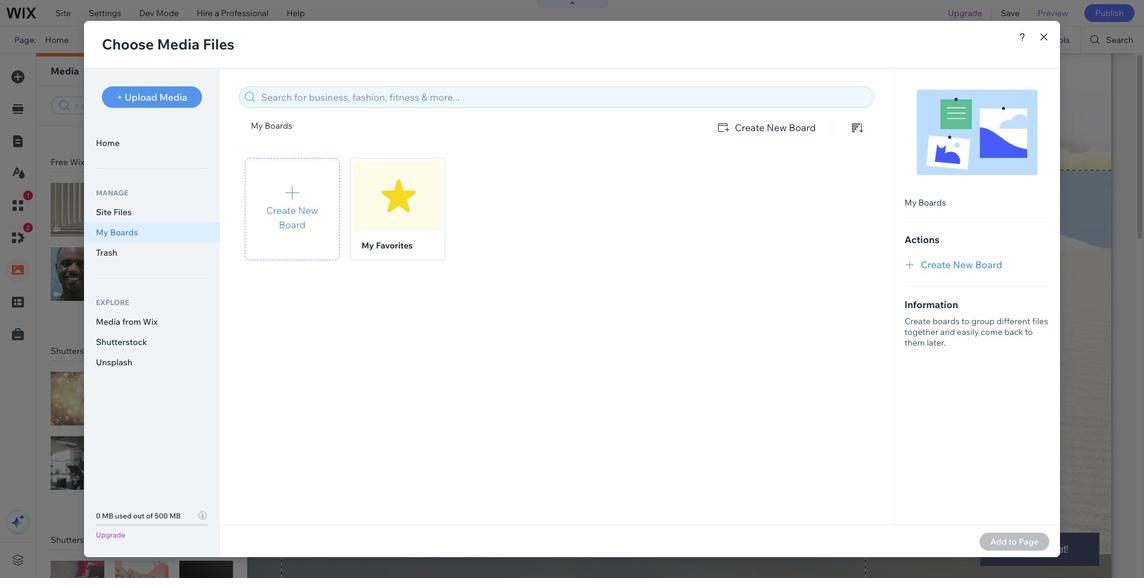Task type: locate. For each thing, give the bounding box(es) containing it.
show for free wix videos
[[120, 317, 139, 326]]

shutterstock for shutterstock images
[[51, 346, 101, 357]]

0 vertical spatial more
[[141, 128, 158, 137]]

1 show from the top
[[120, 128, 139, 137]]

2 shutterstock from the top
[[51, 535, 101, 546]]

3 show from the top
[[120, 506, 139, 515]]

shutterstock for shutterstock videos
[[51, 535, 101, 546]]

3 show more from the top
[[120, 506, 158, 515]]

1 vertical spatial show more
[[120, 317, 158, 326]]

more for shutterstock images
[[141, 506, 158, 515]]

show more up images
[[120, 317, 158, 326]]

shutterstock images
[[51, 346, 132, 357]]

2 vertical spatial show more button
[[112, 504, 171, 517]]

2 vertical spatial show more
[[120, 506, 158, 515]]

hire
[[197, 8, 213, 18]]

show more up shutterstock videos
[[120, 506, 158, 515]]

0 vertical spatial show more
[[120, 128, 158, 137]]

show
[[120, 128, 139, 137], [120, 317, 139, 326], [120, 506, 139, 515]]

show more button
[[112, 126, 171, 139], [112, 315, 171, 328], [112, 504, 171, 517]]

2 show from the top
[[120, 317, 139, 326]]

2 show more button from the top
[[112, 315, 171, 328]]

1 shutterstock from the top
[[51, 346, 101, 357]]

show more for shutterstock images
[[120, 506, 158, 515]]

show up shutterstock videos
[[120, 506, 139, 515]]

2 show more from the top
[[120, 317, 158, 326]]

2 vertical spatial more
[[141, 506, 158, 515]]

1 vertical spatial shutterstock
[[51, 535, 101, 546]]

show more button down "e.g. business, fashion, fitness" field in the left top of the page
[[112, 126, 171, 139]]

publish
[[1096, 8, 1124, 18]]

preview button
[[1029, 0, 1078, 26]]

show more for free wix videos
[[120, 317, 158, 326]]

tools button
[[1025, 27, 1081, 53]]

1 vertical spatial more
[[141, 317, 158, 326]]

0 vertical spatial show more button
[[112, 126, 171, 139]]

professional
[[221, 8, 269, 18]]

search button
[[1082, 27, 1145, 53]]

0 vertical spatial videos
[[86, 157, 113, 168]]

0 vertical spatial shutterstock
[[51, 346, 101, 357]]

show more button up images
[[112, 315, 171, 328]]

3 more from the top
[[141, 506, 158, 515]]

videos
[[86, 157, 113, 168], [103, 535, 130, 546]]

1 vertical spatial show more button
[[112, 315, 171, 328]]

0 vertical spatial show
[[120, 128, 139, 137]]

show more down "e.g. business, fashion, fitness" field in the left top of the page
[[120, 128, 158, 137]]

shutterstock
[[51, 346, 101, 357], [51, 535, 101, 546]]

show more
[[120, 128, 158, 137], [120, 317, 158, 326], [120, 506, 158, 515]]

more
[[141, 128, 158, 137], [141, 317, 158, 326], [141, 506, 158, 515]]

show down "e.g. business, fashion, fitness" field in the left top of the page
[[120, 128, 139, 137]]

3 show more button from the top
[[112, 504, 171, 517]]

publish button
[[1085, 4, 1135, 22]]

2 vertical spatial show
[[120, 506, 139, 515]]

show more button up shutterstock videos
[[112, 504, 171, 517]]

2 more from the top
[[141, 317, 158, 326]]

1 vertical spatial show
[[120, 317, 139, 326]]

search
[[1107, 35, 1134, 45]]

show up images
[[120, 317, 139, 326]]

help
[[287, 8, 305, 18]]



Task type: describe. For each thing, give the bounding box(es) containing it.
free wix videos
[[51, 157, 113, 168]]

media
[[51, 65, 79, 77]]

preview
[[1038, 8, 1069, 18]]

mode
[[156, 8, 179, 18]]

show more button for free wix videos
[[112, 315, 171, 328]]

a
[[215, 8, 219, 18]]

1 show more button from the top
[[112, 126, 171, 139]]

betweenimagination.com
[[219, 35, 319, 45]]

more for free wix videos
[[141, 317, 158, 326]]

settings
[[89, 8, 121, 18]]

1 show more from the top
[[120, 128, 158, 137]]

show for shutterstock images
[[120, 506, 139, 515]]

save
[[1001, 8, 1020, 18]]

site
[[55, 8, 71, 18]]

wix
[[70, 157, 84, 168]]

home
[[45, 35, 69, 45]]

tools
[[1050, 35, 1070, 45]]

hire a professional
[[197, 8, 269, 18]]

1 vertical spatial videos
[[103, 535, 130, 546]]

images
[[103, 346, 132, 357]]

save button
[[992, 0, 1029, 26]]

shutterstock videos
[[51, 535, 130, 546]]

e.g. business, fashion, fitness field
[[73, 100, 219, 112]]

dev
[[139, 8, 154, 18]]

dev mode
[[139, 8, 179, 18]]

free
[[51, 157, 68, 168]]

1 more from the top
[[141, 128, 158, 137]]

show more button for shutterstock images
[[112, 504, 171, 517]]

upgrade
[[949, 8, 983, 18]]



Task type: vqa. For each thing, say whether or not it's contained in the screenshot.
STEPS corresponding to Part 2- steps
no



